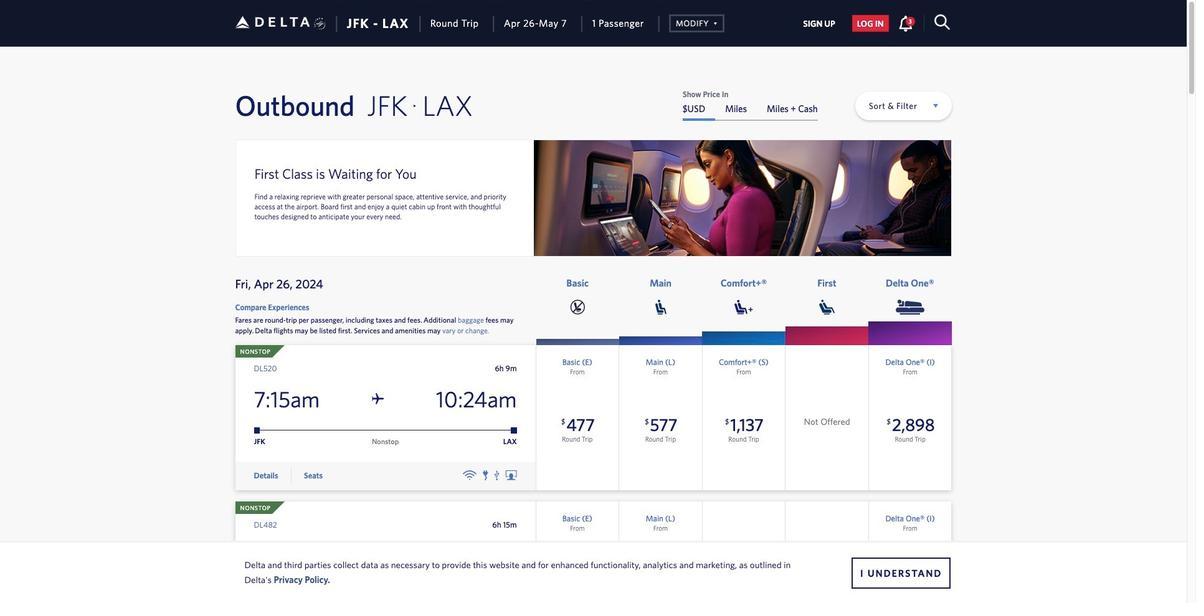 Task type: locate. For each thing, give the bounding box(es) containing it.
main content
[[683, 90, 818, 121]]

plane image
[[375, 550, 387, 562]]

wi fi image
[[463, 470, 477, 480]]

delta air lines image
[[235, 3, 310, 42]]

usb power image
[[494, 470, 499, 480]]

delta one&#174; image
[[896, 300, 925, 315]]

personal entertainment image
[[506, 470, 517, 480]]



Task type: describe. For each thing, give the bounding box(es) containing it.
skyteam image
[[314, 4, 326, 43]]

basic image
[[570, 300, 585, 315]]

first image
[[819, 300, 835, 315]]

show price in element
[[683, 90, 818, 98]]

banner image image
[[534, 140, 951, 256]]

plane image
[[372, 393, 384, 405]]

110v ac power image
[[483, 470, 488, 480]]

main image
[[655, 300, 666, 315]]

advsearchtriangle image
[[709, 17, 717, 28]]

comfort+&#174; image
[[735, 300, 753, 315]]



Task type: vqa. For each thing, say whether or not it's contained in the screenshot.
2nd This Link Opens Another Site In A New Window That May Not Follow The Same Accessibility Policies As Delta Air Lines. "icon" from the right
no



